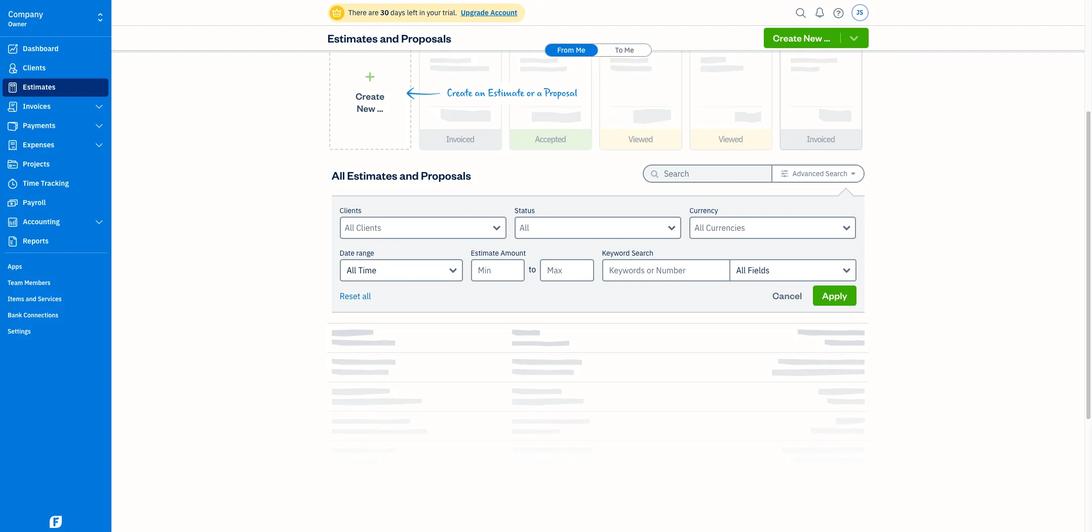 Task type: describe. For each thing, give the bounding box(es) containing it.
All Currencies search field
[[695, 222, 844, 234]]

estimates and proposals
[[328, 31, 452, 45]]

reports
[[23, 237, 49, 246]]

members
[[24, 279, 51, 287]]

2 invoiced from the left
[[807, 134, 836, 144]]

expenses
[[23, 140, 54, 150]]

crown image
[[332, 7, 342, 18]]

there are 30 days left in your trial. upgrade account
[[348, 8, 518, 17]]

js button
[[852, 4, 869, 21]]

Estimate Amount Minimum text field
[[471, 260, 525, 282]]

fields
[[748, 266, 770, 276]]

search for keyword search
[[632, 249, 654, 258]]

2 viewed from the left
[[719, 134, 743, 144]]

payroll link
[[3, 194, 108, 212]]

apply button
[[814, 286, 857, 306]]

cancel
[[773, 290, 803, 302]]

payments
[[23, 121, 56, 130]]

30
[[381, 8, 389, 17]]

me for from me
[[576, 46, 586, 55]]

recently updated
[[328, 10, 419, 24]]

expense image
[[7, 140, 19, 151]]

connections
[[23, 312, 58, 319]]

apply
[[823, 290, 848, 302]]

All Clients search field
[[345, 222, 494, 234]]

owner
[[8, 20, 27, 28]]

team members link
[[3, 275, 108, 290]]

1 vertical spatial estimate
[[471, 249, 499, 258]]

notifications image
[[812, 3, 829, 23]]

plus image
[[364, 72, 376, 82]]

team members
[[8, 279, 51, 287]]

items and services link
[[3, 291, 108, 307]]

keyword search
[[602, 249, 654, 258]]

time inside dropdown button
[[358, 266, 377, 276]]

search for advanced search
[[826, 169, 848, 178]]

2 horizontal spatial create
[[774, 32, 802, 44]]

chevron large down image for accounting
[[95, 218, 104, 227]]

there
[[348, 8, 367, 17]]

clients inside main element
[[23, 63, 46, 72]]

me for to me
[[625, 46, 635, 55]]

chevrondown image
[[849, 33, 860, 43]]

reports link
[[3, 233, 108, 251]]

timer image
[[7, 179, 19, 189]]

go to help image
[[831, 5, 847, 21]]

and for services
[[26, 296, 36, 303]]

settings
[[8, 328, 31, 336]]

2 vertical spatial estimates
[[347, 168, 398, 182]]

1 vertical spatial and
[[400, 168, 419, 182]]

team
[[8, 279, 23, 287]]

are
[[369, 8, 379, 17]]

to me
[[615, 46, 635, 55]]

0 vertical spatial new
[[804, 32, 823, 44]]

estimate image
[[7, 83, 19, 93]]

Estimate Amount Maximum text field
[[540, 260, 594, 282]]

cancel button
[[764, 286, 812, 306]]

estimates for estimates
[[23, 83, 56, 92]]

dashboard image
[[7, 44, 19, 54]]

currency
[[690, 206, 719, 215]]

invoices
[[23, 102, 51, 111]]

dashboard
[[23, 44, 59, 53]]

in
[[420, 8, 425, 17]]

reset all
[[340, 291, 371, 302]]

services
[[38, 296, 62, 303]]

range
[[356, 249, 374, 258]]

date range
[[340, 249, 374, 258]]

apps
[[8, 263, 22, 271]]

an
[[475, 88, 486, 99]]

project image
[[7, 160, 19, 170]]

days
[[391, 8, 406, 17]]

search image
[[794, 5, 810, 21]]

dashboard link
[[3, 40, 108, 58]]

report image
[[7, 237, 19, 247]]

upgrade account link
[[459, 8, 518, 17]]

freshbooks image
[[48, 517, 64, 529]]

estimates link
[[3, 79, 108, 97]]

your
[[427, 8, 441, 17]]

advanced
[[793, 169, 824, 178]]

or
[[527, 88, 535, 99]]

client image
[[7, 63, 19, 74]]

estimates for estimates and proposals
[[328, 31, 378, 45]]

clients link
[[3, 59, 108, 78]]

account
[[491, 8, 518, 17]]

status
[[515, 206, 535, 215]]

0 horizontal spatial create new …
[[356, 90, 385, 114]]

All search field
[[520, 222, 669, 234]]

create an estimate or a proposal
[[447, 88, 578, 99]]

to me link
[[599, 44, 651, 56]]

time inside main element
[[23, 179, 39, 188]]

money image
[[7, 198, 19, 208]]

items
[[8, 296, 24, 303]]

proposal
[[545, 88, 578, 99]]

settings link
[[3, 324, 108, 339]]

to
[[529, 265, 536, 275]]

amount
[[501, 249, 526, 258]]

from
[[558, 46, 574, 55]]

date
[[340, 249, 355, 258]]

1 horizontal spatial clients
[[340, 206, 362, 215]]

0 vertical spatial …
[[825, 32, 831, 44]]

reset
[[340, 291, 361, 302]]

0 vertical spatial proposals
[[401, 31, 452, 45]]

advanced search button
[[773, 166, 864, 182]]

chevron large down image for payments
[[95, 122, 104, 130]]

settings image
[[781, 170, 789, 178]]



Task type: locate. For each thing, give the bounding box(es) containing it.
0 horizontal spatial search
[[632, 249, 654, 258]]

estimate amount
[[471, 249, 526, 258]]

…
[[825, 32, 831, 44], [377, 102, 384, 114]]

1 chevron large down image from the top
[[95, 103, 104, 111]]

1 horizontal spatial create
[[447, 88, 473, 99]]

chevron large down image
[[95, 141, 104, 150], [95, 218, 104, 227]]

chevron large down image inside the accounting 'link'
[[95, 218, 104, 227]]

time tracking link
[[3, 175, 108, 193]]

main element
[[0, 0, 137, 533]]

all inside keyword search field
[[737, 266, 746, 276]]

and for proposals
[[380, 31, 399, 45]]

all time
[[347, 266, 377, 276]]

chevron large down image inside expenses link
[[95, 141, 104, 150]]

2 chevron large down image from the top
[[95, 122, 104, 130]]

0 horizontal spatial new
[[357, 102, 376, 114]]

company
[[8, 9, 43, 19]]

1 vertical spatial proposals
[[421, 168, 471, 182]]

all for all fields
[[737, 266, 746, 276]]

chevron large down image down estimates link
[[95, 103, 104, 111]]

create down plus image
[[356, 90, 385, 102]]

1 viewed from the left
[[629, 134, 653, 144]]

clients down dashboard
[[23, 63, 46, 72]]

create new … down search image
[[774, 32, 831, 44]]

1 vertical spatial create new …
[[356, 90, 385, 114]]

chevron large down image up 'projects' link
[[95, 141, 104, 150]]

1 vertical spatial …
[[377, 102, 384, 114]]

estimate up estimate amount minimum text field
[[471, 249, 499, 258]]

advanced search
[[793, 169, 848, 178]]

0 vertical spatial search
[[826, 169, 848, 178]]

all fields
[[737, 266, 770, 276]]

bank connections
[[8, 312, 58, 319]]

1 vertical spatial time
[[358, 266, 377, 276]]

a
[[537, 88, 542, 99]]

new inside create new …
[[357, 102, 376, 114]]

payment image
[[7, 121, 19, 131]]

all
[[332, 168, 345, 182], [347, 266, 357, 276], [737, 266, 746, 276]]

Keyword Search text field
[[602, 260, 730, 282]]

0 horizontal spatial create
[[356, 90, 385, 102]]

all for all estimates and proposals
[[332, 168, 345, 182]]

bank
[[8, 312, 22, 319]]

all for all time
[[347, 266, 357, 276]]

0 horizontal spatial clients
[[23, 63, 46, 72]]

0 horizontal spatial …
[[377, 102, 384, 114]]

invoices link
[[3, 98, 108, 116]]

trial.
[[443, 8, 457, 17]]

chevron large down image up expenses link
[[95, 122, 104, 130]]

tracking
[[41, 179, 69, 188]]

0 horizontal spatial and
[[26, 296, 36, 303]]

time tracking
[[23, 179, 69, 188]]

chevron large down image
[[95, 103, 104, 111], [95, 122, 104, 130]]

search inside dropdown button
[[826, 169, 848, 178]]

0 horizontal spatial time
[[23, 179, 39, 188]]

accounting link
[[3, 213, 108, 232]]

0 vertical spatial create new …
[[774, 32, 831, 44]]

updated
[[375, 10, 419, 24]]

recently
[[328, 10, 372, 24]]

1 vertical spatial new
[[357, 102, 376, 114]]

keyword
[[602, 249, 630, 258]]

1 horizontal spatial create new …
[[774, 32, 831, 44]]

1 vertical spatial clients
[[340, 206, 362, 215]]

1 vertical spatial search
[[632, 249, 654, 258]]

1 invoiced from the left
[[446, 134, 475, 144]]

chevron large down image inside payments link
[[95, 122, 104, 130]]

clients
[[23, 63, 46, 72], [340, 206, 362, 215]]

2 me from the left
[[625, 46, 635, 55]]

me
[[576, 46, 586, 55], [625, 46, 635, 55]]

create
[[774, 32, 802, 44], [447, 88, 473, 99], [356, 90, 385, 102]]

1 horizontal spatial create new … button
[[764, 28, 869, 48]]

create down search image
[[774, 32, 802, 44]]

0 horizontal spatial me
[[576, 46, 586, 55]]

1 horizontal spatial new
[[804, 32, 823, 44]]

create new …
[[774, 32, 831, 44], [356, 90, 385, 114]]

and inside main element
[[26, 296, 36, 303]]

1 vertical spatial chevron large down image
[[95, 122, 104, 130]]

from me link
[[545, 44, 598, 56]]

invoiced
[[446, 134, 475, 144], [807, 134, 836, 144]]

projects
[[23, 160, 50, 169]]

invoice image
[[7, 102, 19, 112]]

new down plus image
[[357, 102, 376, 114]]

1 horizontal spatial viewed
[[719, 134, 743, 144]]

accounting
[[23, 217, 60, 227]]

js
[[857, 9, 864, 16]]

search right keyword
[[632, 249, 654, 258]]

chart image
[[7, 217, 19, 228]]

create left an
[[447, 88, 473, 99]]

projects link
[[3, 156, 108, 174]]

1 chevron large down image from the top
[[95, 141, 104, 150]]

0 vertical spatial time
[[23, 179, 39, 188]]

search
[[826, 169, 848, 178], [632, 249, 654, 258]]

reset all button
[[340, 290, 371, 303]]

estimates
[[328, 31, 378, 45], [23, 83, 56, 92], [347, 168, 398, 182]]

1 horizontal spatial and
[[380, 31, 399, 45]]

1 horizontal spatial me
[[625, 46, 635, 55]]

1 horizontal spatial all
[[347, 266, 357, 276]]

1 me from the left
[[576, 46, 586, 55]]

proposals
[[401, 31, 452, 45], [421, 168, 471, 182]]

… inside create new …
[[377, 102, 384, 114]]

and
[[380, 31, 399, 45], [400, 168, 419, 182], [26, 296, 36, 303]]

Search text field
[[665, 166, 756, 182]]

1 horizontal spatial …
[[825, 32, 831, 44]]

1 vertical spatial estimates
[[23, 83, 56, 92]]

0 vertical spatial chevron large down image
[[95, 141, 104, 150]]

0 horizontal spatial invoiced
[[446, 134, 475, 144]]

1 horizontal spatial search
[[826, 169, 848, 178]]

estimates inside main element
[[23, 83, 56, 92]]

all inside dropdown button
[[347, 266, 357, 276]]

new
[[804, 32, 823, 44], [357, 102, 376, 114]]

create new … down plus image
[[356, 90, 385, 114]]

estimate
[[488, 88, 525, 99], [471, 249, 499, 258]]

accepted
[[535, 134, 566, 144]]

left
[[407, 8, 418, 17]]

caretdown image
[[852, 170, 856, 178]]

all time button
[[340, 260, 463, 282]]

search left caretdown image
[[826, 169, 848, 178]]

new down notifications icon
[[804, 32, 823, 44]]

all
[[363, 291, 371, 302]]

0 vertical spatial estimate
[[488, 88, 525, 99]]

apps link
[[3, 259, 108, 274]]

all estimates and proposals
[[332, 168, 471, 182]]

1 horizontal spatial invoiced
[[807, 134, 836, 144]]

payroll
[[23, 198, 46, 207]]

0 vertical spatial clients
[[23, 63, 46, 72]]

2 horizontal spatial all
[[737, 266, 746, 276]]

items and services
[[8, 296, 62, 303]]

me right from
[[576, 46, 586, 55]]

from me
[[558, 46, 586, 55]]

chevron large down image for expenses
[[95, 141, 104, 150]]

time right timer image
[[23, 179, 39, 188]]

upgrade
[[461, 8, 489, 17]]

0 vertical spatial chevron large down image
[[95, 103, 104, 111]]

2 vertical spatial and
[[26, 296, 36, 303]]

to
[[615, 46, 623, 55]]

0 horizontal spatial all
[[332, 168, 345, 182]]

2 chevron large down image from the top
[[95, 218, 104, 227]]

time down the range
[[358, 266, 377, 276]]

0 vertical spatial estimates
[[328, 31, 378, 45]]

2 horizontal spatial and
[[400, 168, 419, 182]]

create new … button for create an estimate or a proposal
[[329, 36, 411, 150]]

1 horizontal spatial time
[[358, 266, 377, 276]]

Keyword Search field
[[730, 260, 857, 282]]

expenses link
[[3, 136, 108, 155]]

estimate left or on the left of page
[[488, 88, 525, 99]]

viewed
[[629, 134, 653, 144], [719, 134, 743, 144]]

0 horizontal spatial viewed
[[629, 134, 653, 144]]

1 vertical spatial chevron large down image
[[95, 218, 104, 227]]

me right to
[[625, 46, 635, 55]]

payments link
[[3, 117, 108, 135]]

clients up date
[[340, 206, 362, 215]]

0 vertical spatial and
[[380, 31, 399, 45]]

chevron large down image for invoices
[[95, 103, 104, 111]]

0 horizontal spatial create new … button
[[329, 36, 411, 150]]

bank connections link
[[3, 308, 108, 323]]

company owner
[[8, 9, 43, 28]]

create new … button for estimates and proposals
[[764, 28, 869, 48]]

chevron large down image down "payroll" link
[[95, 218, 104, 227]]



Task type: vqa. For each thing, say whether or not it's contained in the screenshot.
Create an Estimate or a Proposal
yes



